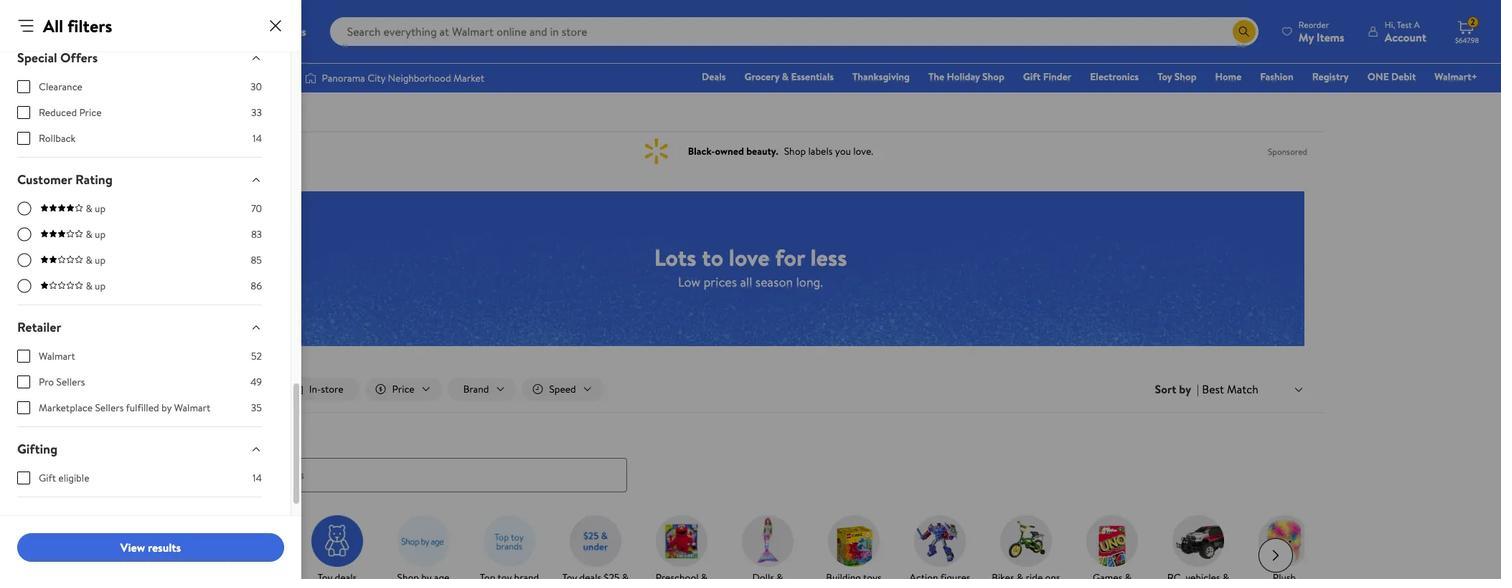 Task type: locate. For each thing, give the bounding box(es) containing it.
0 horizontal spatial gift
[[39, 471, 56, 486]]

& for 83
[[86, 227, 92, 242]]

4 out of 5 stars and up, 70 items radio
[[17, 202, 32, 216]]

grocery
[[745, 70, 780, 84]]

special offers
[[17, 49, 98, 67]]

gift finder
[[1023, 70, 1072, 84]]

30
[[250, 80, 262, 94]]

all filters up offers
[[43, 14, 112, 38]]

35
[[251, 401, 262, 415]]

1 vertical spatial sellers
[[95, 401, 124, 415]]

filters
[[67, 14, 112, 38], [235, 382, 260, 397]]

toy
[[1158, 70, 1172, 84]]

essentials
[[791, 70, 834, 84]]

reduced
[[39, 105, 77, 120]]

up for 83
[[95, 227, 106, 242]]

thanksgiving
[[852, 70, 910, 84]]

0 vertical spatial walmart
[[39, 349, 75, 364]]

4 up from the top
[[95, 279, 106, 293]]

0 vertical spatial gift
[[1023, 70, 1041, 84]]

1 horizontal spatial shop
[[1175, 70, 1197, 84]]

toy deals $25 and under image
[[570, 516, 621, 567]]

0 vertical spatial filters
[[67, 14, 112, 38]]

deals
[[702, 70, 726, 84]]

all left '49'
[[221, 382, 233, 397]]

1 vertical spatial all
[[221, 382, 233, 397]]

0 vertical spatial by
[[1179, 382, 1191, 398]]

rc, vehicles & drones image
[[1173, 516, 1224, 567]]

preschool and pretend play image
[[656, 516, 708, 567]]

52
[[251, 349, 262, 364]]

view results button
[[17, 534, 284, 563]]

special offers button
[[6, 36, 273, 80]]

gifting
[[17, 441, 57, 459]]

gift left eligible
[[39, 471, 56, 486]]

customer rating option group
[[17, 202, 262, 305]]

reduced price
[[39, 105, 102, 120]]

rating
[[75, 171, 113, 189]]

0 horizontal spatial all
[[43, 14, 63, 38]]

one debit
[[1368, 70, 1416, 84]]

for
[[775, 241, 805, 273]]

filters inside dialog
[[67, 14, 112, 38]]

by inside sort and filter section 'element'
[[1179, 382, 1191, 398]]

fulfilled
[[126, 401, 159, 415]]

$647.98
[[1455, 35, 1479, 45]]

fashion
[[1260, 70, 1294, 84]]

1 vertical spatial 14
[[253, 471, 262, 486]]

prices
[[704, 273, 737, 291]]

all up special offers
[[43, 14, 63, 38]]

all filters
[[43, 14, 112, 38], [221, 382, 260, 397]]

filters inside button
[[235, 382, 260, 397]]

clearance
[[39, 80, 82, 94]]

less
[[810, 241, 847, 273]]

& for 86
[[86, 279, 92, 293]]

& up
[[86, 202, 106, 216], [86, 227, 106, 242], [86, 253, 106, 268], [86, 279, 106, 293]]

walmart up pro sellers
[[39, 349, 75, 364]]

|
[[1197, 382, 1199, 398]]

gift inside all filters dialog
[[39, 471, 56, 486]]

1 & up from the top
[[86, 202, 106, 216]]

14 down 33
[[253, 131, 262, 146]]

toy deals image
[[311, 516, 363, 567]]

shop right toy
[[1175, 70, 1197, 84]]

49
[[250, 375, 262, 390]]

all filters up 35
[[221, 382, 260, 397]]

sellers
[[56, 375, 85, 390], [95, 401, 124, 415]]

1 horizontal spatial gift
[[1023, 70, 1041, 84]]

1 vertical spatial all filters
[[221, 382, 260, 397]]

filters up 35
[[235, 382, 260, 397]]

1 horizontal spatial filters
[[235, 382, 260, 397]]

0 vertical spatial sellers
[[56, 375, 85, 390]]

gift eligible
[[39, 471, 89, 486]]

1 horizontal spatial walmart
[[174, 401, 210, 415]]

0 horizontal spatial filters
[[67, 14, 112, 38]]

14 up "shop all deals" image
[[253, 471, 262, 486]]

registry link
[[1306, 69, 1355, 85]]

0 horizontal spatial shop
[[982, 70, 1005, 84]]

view results
[[120, 540, 181, 556]]

retailer group
[[17, 349, 262, 427]]

debit
[[1391, 70, 1416, 84]]

0 vertical spatial 14
[[253, 131, 262, 146]]

& up for 70
[[86, 202, 106, 216]]

1 horizontal spatial all
[[221, 382, 233, 397]]

2 up from the top
[[95, 227, 106, 242]]

1 horizontal spatial all filters
[[221, 382, 260, 397]]

electronics
[[1090, 70, 1139, 84]]

sellers left fulfilled
[[95, 401, 124, 415]]

view
[[120, 540, 145, 556]]

up for 86
[[95, 279, 106, 293]]

0 horizontal spatial by
[[161, 401, 172, 415]]

bikes & ride ons image
[[1000, 516, 1052, 567]]

3 up from the top
[[95, 253, 106, 268]]

walmart
[[39, 349, 75, 364], [174, 401, 210, 415]]

the holiday shop link
[[922, 69, 1011, 85]]

walmart image
[[23, 20, 116, 43]]

Search search field
[[330, 17, 1259, 46]]

2
[[1471, 16, 1475, 28]]

None checkbox
[[17, 106, 30, 119], [17, 350, 30, 363], [17, 376, 30, 389], [17, 402, 30, 415], [17, 472, 30, 485], [17, 106, 30, 119], [17, 350, 30, 363], [17, 376, 30, 389], [17, 402, 30, 415], [17, 472, 30, 485]]

85
[[251, 253, 262, 268]]

2 14 from the top
[[253, 471, 262, 486]]

grocery & essentials link
[[738, 69, 840, 85]]

2 & up from the top
[[86, 227, 106, 242]]

0 horizontal spatial sellers
[[56, 375, 85, 390]]

up
[[95, 202, 106, 216], [95, 227, 106, 242], [95, 253, 106, 268], [95, 279, 106, 293]]

shop
[[982, 70, 1005, 84], [1175, 70, 1197, 84]]

1 vertical spatial by
[[161, 401, 172, 415]]

gift
[[1023, 70, 1041, 84], [39, 471, 56, 486]]

love
[[729, 241, 770, 273]]

plush image
[[1259, 516, 1310, 567]]

shop all deals image
[[225, 516, 277, 567]]

None checkbox
[[17, 80, 30, 93], [17, 132, 30, 145], [17, 80, 30, 93], [17, 132, 30, 145]]

grocery & essentials
[[745, 70, 834, 84]]

by right fulfilled
[[161, 401, 172, 415]]

price
[[79, 105, 102, 120]]

0 vertical spatial all
[[43, 14, 63, 38]]

walmart+
[[1435, 70, 1478, 84]]

up for 70
[[95, 202, 106, 216]]

gift left finder
[[1023, 70, 1041, 84]]

rollback
[[39, 131, 76, 146]]

up for 85
[[95, 253, 106, 268]]

by
[[1179, 382, 1191, 398], [161, 401, 172, 415]]

shop right "holiday"
[[982, 70, 1005, 84]]

1 horizontal spatial sellers
[[95, 401, 124, 415]]

1 horizontal spatial by
[[1179, 382, 1191, 398]]

sellers right pro at the left bottom
[[56, 375, 85, 390]]

thanksgiving link
[[846, 69, 916, 85]]

1 14 from the top
[[253, 131, 262, 146]]

eligible
[[58, 471, 89, 486]]

&
[[782, 70, 789, 84], [86, 202, 92, 216], [86, 227, 92, 242], [86, 253, 92, 268], [86, 279, 92, 293]]

1 vertical spatial gift
[[39, 471, 56, 486]]

walmart right fulfilled
[[174, 401, 210, 415]]

top toy brand deals image
[[484, 516, 535, 567]]

1 up from the top
[[95, 202, 106, 216]]

3 & up from the top
[[86, 253, 106, 268]]

all
[[740, 273, 752, 291]]

all inside button
[[221, 382, 233, 397]]

long.
[[796, 273, 823, 291]]

filters up offers
[[67, 14, 112, 38]]

to
[[702, 241, 723, 273]]

14 inside special offers group
[[253, 131, 262, 146]]

gift for gift finder
[[1023, 70, 1041, 84]]

0 vertical spatial all filters
[[43, 14, 112, 38]]

results
[[148, 540, 181, 556]]

0 horizontal spatial all filters
[[43, 14, 112, 38]]

1 vertical spatial filters
[[235, 382, 260, 397]]

by left |
[[1179, 382, 1191, 398]]

4 & up from the top
[[86, 279, 106, 293]]

sort
[[1155, 382, 1176, 398]]

None search field
[[177, 431, 1325, 493]]

all filters inside dialog
[[43, 14, 112, 38]]



Task type: vqa. For each thing, say whether or not it's contained in the screenshot.
In-store button
yes



Task type: describe. For each thing, give the bounding box(es) containing it.
2 $647.98
[[1455, 16, 1479, 45]]

marketplace
[[39, 401, 93, 415]]

& for 70
[[86, 202, 92, 216]]

the holiday shop
[[929, 70, 1005, 84]]

lots
[[654, 241, 696, 273]]

next slide for chipmodulewithimages list image
[[1259, 539, 1293, 573]]

season
[[756, 273, 793, 291]]

retailer
[[17, 319, 61, 337]]

one debit link
[[1361, 69, 1423, 85]]

home
[[1215, 70, 1242, 84]]

gift for gift eligible
[[39, 471, 56, 486]]

sort and filter section element
[[177, 367, 1325, 413]]

low
[[678, 273, 701, 291]]

2 out of 5 stars and up, 85 items radio
[[17, 253, 32, 268]]

offers
[[60, 49, 98, 67]]

Search in Toy deals search field
[[194, 458, 627, 493]]

customer
[[17, 171, 72, 189]]

all filters button
[[194, 378, 276, 401]]

sellers for marketplace
[[95, 401, 124, 415]]

retailer button
[[6, 306, 273, 349]]

in-store
[[309, 382, 343, 397]]

83
[[251, 227, 262, 242]]

86
[[251, 279, 262, 293]]

33
[[251, 105, 262, 120]]

the
[[929, 70, 944, 84]]

close panel image
[[267, 17, 284, 34]]

action figures image
[[914, 516, 966, 567]]

14 for rollback
[[253, 131, 262, 146]]

shop by age image
[[398, 516, 449, 567]]

& up for 86
[[86, 279, 106, 293]]

fashion link
[[1254, 69, 1300, 85]]

Walmart Site-Wide search field
[[330, 17, 1259, 46]]

special
[[17, 49, 57, 67]]

2 shop from the left
[[1175, 70, 1197, 84]]

building toys image
[[828, 516, 880, 567]]

70
[[251, 202, 262, 216]]

in-
[[309, 382, 321, 397]]

toy shop
[[1158, 70, 1197, 84]]

customer rating
[[17, 171, 113, 189]]

in-store button
[[282, 378, 359, 401]]

store
[[321, 382, 343, 397]]

lots to love for less. low prices all season long. image
[[197, 191, 1305, 347]]

sort by |
[[1155, 382, 1199, 398]]

home link
[[1209, 69, 1248, 85]]

sponsored
[[1268, 145, 1307, 158]]

1 out of 5 stars and up, 86 items radio
[[17, 279, 32, 293]]

holiday
[[947, 70, 980, 84]]

electronics link
[[1084, 69, 1145, 85]]

all filters dialog
[[0, 0, 301, 580]]

special offers group
[[17, 80, 262, 157]]

marketplace sellers fulfilled by walmart
[[39, 401, 210, 415]]

& up for 83
[[86, 227, 106, 242]]

toy shop link
[[1151, 69, 1203, 85]]

deals link
[[695, 69, 732, 85]]

registry
[[1312, 70, 1349, 84]]

& for 85
[[86, 253, 92, 268]]

all filters inside button
[[221, 382, 260, 397]]

14 for gift eligible
[[253, 471, 262, 486]]

lots to love for less low prices all season long.
[[654, 241, 847, 291]]

one
[[1368, 70, 1389, 84]]

1 vertical spatial walmart
[[174, 401, 210, 415]]

dolls and dollhouses image
[[742, 516, 794, 567]]

pro sellers
[[39, 375, 85, 390]]

1 shop from the left
[[982, 70, 1005, 84]]

plush
[[228, 105, 251, 120]]

by inside the retailer group
[[161, 401, 172, 415]]

pro
[[39, 375, 54, 390]]

3 out of 5 stars and up, 83 items radio
[[17, 227, 32, 242]]

walmart+ link
[[1428, 69, 1484, 85]]

all inside dialog
[[43, 14, 63, 38]]

sellers for pro
[[56, 375, 85, 390]]

games and puzzles image
[[1086, 516, 1138, 567]]

gifting button
[[6, 428, 273, 471]]

customer rating button
[[6, 158, 273, 202]]

0 horizontal spatial walmart
[[39, 349, 75, 364]]

& up for 85
[[86, 253, 106, 268]]

finder
[[1043, 70, 1072, 84]]

gift finder link
[[1017, 69, 1078, 85]]



